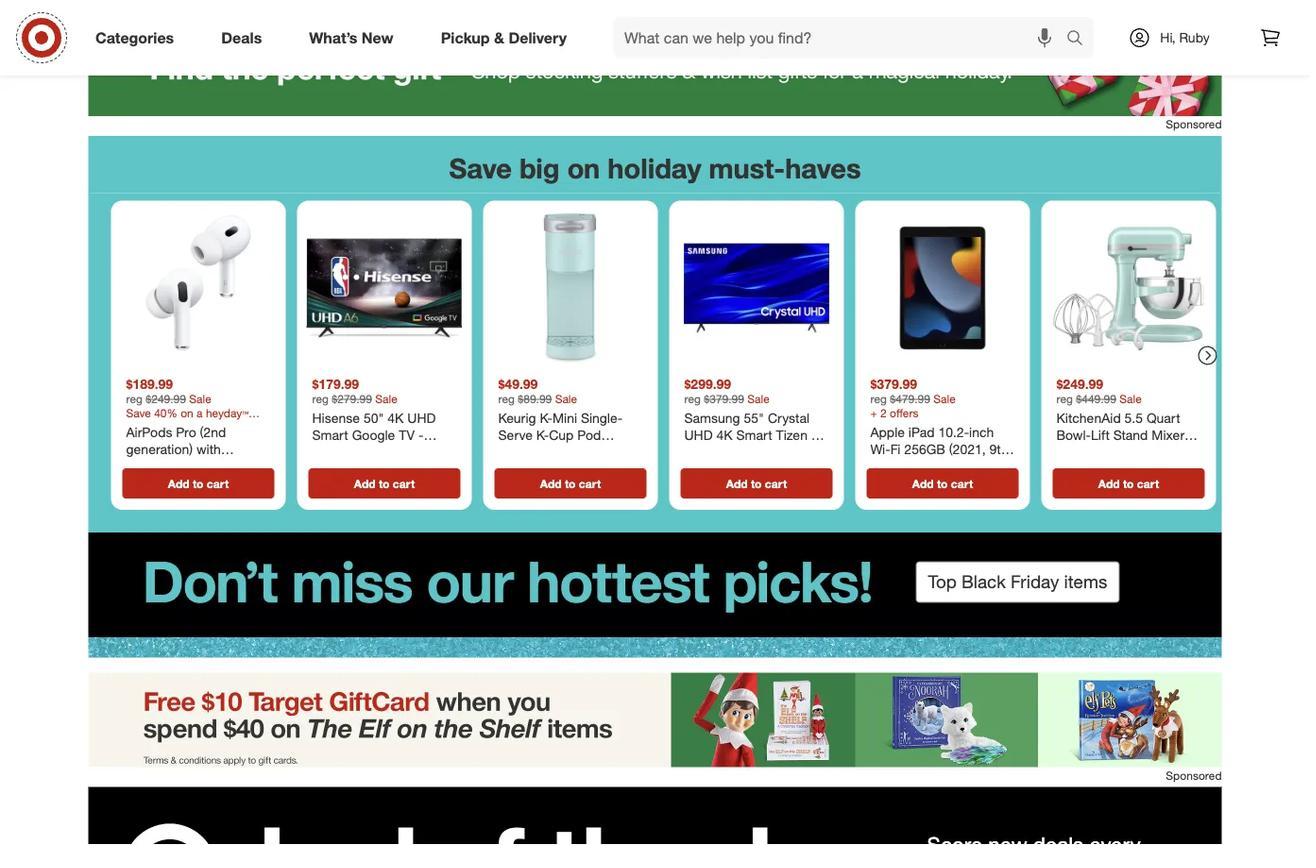 Task type: describe. For each thing, give the bounding box(es) containing it.
$299.99
[[684, 375, 731, 392]]

k- right serve
[[536, 426, 549, 443]]

add to cart for $249.99
[[1099, 477, 1159, 491]]

to for $189.99
[[193, 477, 204, 491]]

cart for $379.99
[[951, 477, 973, 491]]

2
[[881, 406, 887, 420]]

with
[[196, 441, 221, 457]]

apple ipad 10.2-inch wi-fi 256gb (2021, 9th generation) - space gray image
[[863, 208, 1023, 368]]

cart for $249.99
[[1137, 477, 1159, 491]]

what's
[[309, 28, 358, 47]]

cart for $189.99
[[207, 477, 229, 491]]

categories
[[95, 28, 174, 47]]

reg for $379.99
[[871, 392, 887, 406]]

pod
[[577, 426, 601, 443]]

sale for $179.99
[[375, 392, 398, 406]]

cup
[[549, 426, 574, 443]]

add to cart button for $179.99
[[308, 469, 461, 499]]

crystal
[[768, 410, 810, 426]]

keurig k-mini single-serve k-cup pod coffee maker - oasis image
[[491, 208, 650, 368]]

$449.99
[[1076, 392, 1117, 406]]

$249.99 reg $449.99 sale kitchenaid 5.5 quart bowl-lift stand mixer - ksm55 - ice
[[1057, 375, 1194, 460]]

$479.99
[[890, 392, 931, 406]]

sale for $249.99
[[1120, 392, 1142, 406]]

hi, ruby
[[1160, 29, 1210, 46]]

bowl-
[[1057, 426, 1091, 443]]

add to cart button for $299.99
[[681, 469, 833, 499]]

hisense 50" 4k uhd smart google tv - 50a6h4 - special purchase image
[[305, 208, 464, 368]]

to for $379.99
[[937, 477, 948, 491]]

deals link
[[205, 17, 286, 59]]

add to cart button for $249.99
[[1053, 469, 1205, 499]]

search button
[[1058, 17, 1104, 62]]

add to cart for $189.99
[[168, 477, 229, 491]]

add for $49.99
[[540, 477, 562, 491]]

hi,
[[1160, 29, 1176, 46]]

- left the ice
[[1104, 443, 1109, 460]]

- inside the $299.99 reg $379.99 sale samsung 55" crystal uhd 4k smart tizen tv - (un55tu690t)
[[684, 443, 690, 460]]

$379.99 inside the $299.99 reg $379.99 sale samsung 55" crystal uhd 4k smart tizen tv - (un55tu690t)
[[704, 392, 744, 406]]

coffee
[[498, 443, 538, 460]]

to for $179.99
[[379, 477, 390, 491]]

reg for $49.99
[[498, 392, 515, 406]]

(2nd
[[200, 424, 226, 441]]

add to cart button for $189.99
[[122, 469, 274, 499]]

to for $299.99
[[751, 477, 762, 491]]

top black friday items link
[[88, 533, 1222, 658]]

new
[[362, 28, 394, 47]]

big
[[520, 151, 560, 185]]

sale for $49.99
[[555, 392, 577, 406]]

pickup & delivery
[[441, 28, 567, 47]]

airpods pro (2nd generation) with magsafe case (usb‑c)
[[126, 424, 266, 474]]

reg for $189.99
[[126, 392, 143, 406]]

serve
[[498, 426, 533, 443]]

add to cart for $49.99
[[540, 477, 601, 491]]

to for $49.99
[[565, 477, 576, 491]]

4k
[[717, 426, 733, 443]]

reg for $249.99
[[1057, 392, 1073, 406]]

add for $249.99
[[1099, 477, 1120, 491]]

5.5
[[1125, 410, 1143, 426]]

oasis
[[591, 443, 624, 460]]

kitchenaid 5.5 quart bowl-lift stand mixer - ksm55 - ice image
[[1049, 208, 1209, 368]]

(un55tu690t)
[[693, 443, 781, 460]]

on
[[567, 151, 600, 185]]

delivery
[[509, 28, 567, 47]]

add for $379.99
[[912, 477, 934, 491]]

2 sponsored from the top
[[1166, 768, 1222, 783]]

top black friday items button
[[916, 562, 1120, 603]]

$49.99 reg $89.99 sale keurig k-mini single- serve k-cup pod coffee maker - oasis
[[498, 375, 624, 460]]

add for $179.99
[[354, 477, 376, 491]]

55"
[[744, 410, 764, 426]]

$279.99
[[332, 392, 372, 406]]

+
[[871, 406, 877, 420]]

haves
[[785, 151, 861, 185]]

cart for $49.99
[[579, 477, 601, 491]]

pickup
[[441, 28, 490, 47]]

$379.99 inside $379.99 reg $479.99 sale + 2 offers
[[871, 375, 918, 392]]

magsafe
[[126, 457, 179, 474]]

categories link
[[79, 17, 198, 59]]

1 advertisement region from the top
[[88, 22, 1222, 116]]

airpods
[[126, 424, 172, 441]]

sale for $299.99
[[748, 392, 770, 406]]



Task type: locate. For each thing, give the bounding box(es) containing it.
$379.99 reg $479.99 sale + 2 offers
[[871, 375, 956, 420]]

samsung 55" crystal uhd 4k smart tizen tv - (un55tu690t) image
[[677, 208, 837, 368]]

reg inside $379.99 reg $479.99 sale + 2 offers
[[871, 392, 887, 406]]

lift
[[1091, 426, 1110, 443]]

0 vertical spatial sponsored
[[1166, 117, 1222, 131]]

add to cart down case
[[168, 477, 229, 491]]

3 reg from the left
[[498, 392, 515, 406]]

5 cart from the left
[[951, 477, 973, 491]]

kitchenaid
[[1057, 410, 1121, 426]]

carousel region
[[88, 136, 1222, 533]]

pickup & delivery link
[[425, 17, 591, 59]]

1 vertical spatial sponsored
[[1166, 768, 1222, 783]]

- left oasis
[[582, 443, 587, 460]]

0 horizontal spatial $379.99
[[704, 392, 744, 406]]

add to cart for $379.99
[[912, 477, 973, 491]]

sale inside the $299.99 reg $379.99 sale samsung 55" crystal uhd 4k smart tizen tv - (un55tu690t)
[[748, 392, 770, 406]]

sale inside $49.99 reg $89.99 sale keurig k-mini single- serve k-cup pod coffee maker - oasis
[[555, 392, 577, 406]]

to for $249.99
[[1123, 477, 1134, 491]]

$249.99 up kitchenaid
[[1057, 375, 1104, 392]]

search
[[1058, 30, 1104, 49]]

add to cart button down $279.99
[[308, 469, 461, 499]]

1 add to cart from the left
[[168, 477, 229, 491]]

$249.99 inside $249.99 reg $449.99 sale kitchenaid 5.5 quart bowl-lift stand mixer - ksm55 - ice
[[1057, 375, 1104, 392]]

$249.99 up airpods
[[146, 392, 186, 406]]

reg inside $49.99 reg $89.99 sale keurig k-mini single- serve k-cup pod coffee maker - oasis
[[498, 392, 515, 406]]

reg inside $179.99 reg $279.99 sale
[[312, 392, 329, 406]]

&
[[494, 28, 504, 47]]

sale
[[189, 392, 211, 406], [375, 392, 398, 406], [555, 392, 577, 406], [748, 392, 770, 406], [934, 392, 956, 406], [1120, 392, 1142, 406]]

1 horizontal spatial $249.99
[[1057, 375, 1104, 392]]

cart for $299.99
[[765, 477, 787, 491]]

5 sale from the left
[[934, 392, 956, 406]]

sale up the 55"
[[748, 392, 770, 406]]

$379.99
[[871, 375, 918, 392], [704, 392, 744, 406]]

add
[[168, 477, 190, 491], [354, 477, 376, 491], [540, 477, 562, 491], [726, 477, 748, 491], [912, 477, 934, 491], [1099, 477, 1120, 491]]

5 add to cart button from the left
[[867, 469, 1019, 499]]

add to cart button down "maker"
[[495, 469, 647, 499]]

1 sale from the left
[[189, 392, 211, 406]]

$49.99
[[498, 375, 538, 392]]

3 add to cart button from the left
[[495, 469, 647, 499]]

add to cart button down with
[[122, 469, 274, 499]]

2 add to cart button from the left
[[308, 469, 461, 499]]

sale right $479.99
[[934, 392, 956, 406]]

offers
[[890, 406, 919, 420]]

cart for $179.99
[[393, 477, 415, 491]]

keurig
[[498, 410, 536, 426]]

add down offers
[[912, 477, 934, 491]]

sale for $379.99
[[934, 392, 956, 406]]

2 advertisement region from the top
[[88, 673, 1222, 768]]

items
[[1064, 571, 1108, 593]]

4 sale from the left
[[748, 392, 770, 406]]

What can we help you find? suggestions appear below search field
[[613, 17, 1071, 59]]

sale up (2nd
[[189, 392, 211, 406]]

$89.99
[[518, 392, 552, 406]]

2 to from the left
[[379, 477, 390, 491]]

single-
[[581, 410, 623, 426]]

reg inside $189.99 reg $249.99 sale
[[126, 392, 143, 406]]

$189.99 reg $249.99 sale
[[126, 375, 211, 406]]

1 cart from the left
[[207, 477, 229, 491]]

add to cart button for $49.99
[[495, 469, 647, 499]]

$379.99 up offers
[[871, 375, 918, 392]]

1 vertical spatial advertisement region
[[88, 673, 1222, 768]]

6 add to cart from the left
[[1099, 477, 1159, 491]]

2 sale from the left
[[375, 392, 398, 406]]

2 cart from the left
[[393, 477, 415, 491]]

sale inside $249.99 reg $449.99 sale kitchenaid 5.5 quart bowl-lift stand mixer - ksm55 - ice
[[1120, 392, 1142, 406]]

add for $299.99
[[726, 477, 748, 491]]

maker
[[541, 443, 578, 460]]

3 add to cart from the left
[[540, 477, 601, 491]]

add to cart button down offers
[[867, 469, 1019, 499]]

deals
[[221, 28, 262, 47]]

add to cart down offers
[[912, 477, 973, 491]]

- right mixer
[[1188, 426, 1194, 443]]

sale up mini
[[555, 392, 577, 406]]

add to cart button
[[122, 469, 274, 499], [308, 469, 461, 499], [495, 469, 647, 499], [681, 469, 833, 499], [867, 469, 1019, 499], [1053, 469, 1205, 499]]

6 sale from the left
[[1120, 392, 1142, 406]]

add to cart down the ice
[[1099, 477, 1159, 491]]

mini
[[553, 410, 577, 426]]

3 sale from the left
[[555, 392, 577, 406]]

add down (un55tu690t)
[[726, 477, 748, 491]]

add to cart
[[168, 477, 229, 491], [354, 477, 415, 491], [540, 477, 601, 491], [726, 477, 787, 491], [912, 477, 973, 491], [1099, 477, 1159, 491]]

top
[[928, 571, 957, 593]]

reg left offers
[[871, 392, 887, 406]]

add to cart for $299.99
[[726, 477, 787, 491]]

2 add from the left
[[354, 477, 376, 491]]

$189.99
[[126, 375, 173, 392]]

reg up keurig
[[498, 392, 515, 406]]

advertisement region
[[88, 22, 1222, 116], [88, 673, 1222, 768]]

-
[[1188, 426, 1194, 443], [582, 443, 587, 460], [684, 443, 690, 460], [1104, 443, 1109, 460]]

add to cart button for $379.99
[[867, 469, 1019, 499]]

1 add from the left
[[168, 477, 190, 491]]

add to cart down $279.99
[[354, 477, 415, 491]]

friday
[[1011, 571, 1059, 593]]

1 to from the left
[[193, 477, 204, 491]]

$249.99 inside $189.99 reg $249.99 sale
[[146, 392, 186, 406]]

6 reg from the left
[[1057, 392, 1073, 406]]

2 reg from the left
[[312, 392, 329, 406]]

$299.99 reg $379.99 sale samsung 55" crystal uhd 4k smart tizen tv - (un55tu690t)
[[684, 375, 827, 460]]

sale inside $179.99 reg $279.99 sale
[[375, 392, 398, 406]]

sale up 5.5
[[1120, 392, 1142, 406]]

$179.99
[[312, 375, 359, 392]]

sponsored
[[1166, 117, 1222, 131], [1166, 768, 1222, 783]]

3 add from the left
[[540, 477, 562, 491]]

smart
[[736, 426, 773, 443]]

sale inside $379.99 reg $479.99 sale + 2 offers
[[934, 392, 956, 406]]

(usb‑c)
[[217, 457, 266, 474]]

stand
[[1114, 426, 1148, 443]]

add to cart down (un55tu690t)
[[726, 477, 787, 491]]

4 reg from the left
[[684, 392, 701, 406]]

add down $279.99
[[354, 477, 376, 491]]

k-
[[540, 410, 553, 426], [536, 426, 549, 443]]

1 sponsored from the top
[[1166, 117, 1222, 131]]

save
[[449, 151, 512, 185]]

2 add to cart from the left
[[354, 477, 415, 491]]

$249.99
[[1057, 375, 1104, 392], [146, 392, 186, 406]]

ice
[[1113, 443, 1130, 460]]

1 horizontal spatial $379.99
[[871, 375, 918, 392]]

quart
[[1147, 410, 1181, 426]]

mixer
[[1152, 426, 1185, 443]]

add to cart button down the ice
[[1053, 469, 1205, 499]]

samsung
[[684, 410, 740, 426]]

5 reg from the left
[[871, 392, 887, 406]]

save big on holiday must-haves
[[449, 151, 861, 185]]

1 reg from the left
[[126, 392, 143, 406]]

k- down $89.99
[[540, 410, 553, 426]]

4 add to cart button from the left
[[681, 469, 833, 499]]

3 cart from the left
[[579, 477, 601, 491]]

6 cart from the left
[[1137, 477, 1159, 491]]

4 cart from the left
[[765, 477, 787, 491]]

add down the ice
[[1099, 477, 1120, 491]]

$379.99 up samsung
[[704, 392, 744, 406]]

- left 4k
[[684, 443, 690, 460]]

holiday
[[608, 151, 701, 185]]

must-
[[709, 151, 785, 185]]

what's new link
[[293, 17, 417, 59]]

don't miss our hottest picks! image
[[88, 533, 1222, 658]]

6 add from the left
[[1099, 477, 1120, 491]]

add down case
[[168, 477, 190, 491]]

5 add from the left
[[912, 477, 934, 491]]

what's new
[[309, 28, 394, 47]]

6 to from the left
[[1123, 477, 1134, 491]]

case
[[183, 457, 213, 474]]

ksm55
[[1057, 443, 1100, 460]]

airpods pro (2nd generation) with magsafe case (usb‑c) image
[[119, 208, 278, 368]]

add to cart button down (un55tu690t)
[[681, 469, 833, 499]]

top black friday items
[[928, 571, 1108, 593]]

reg for $299.99
[[684, 392, 701, 406]]

to
[[193, 477, 204, 491], [379, 477, 390, 491], [565, 477, 576, 491], [751, 477, 762, 491], [937, 477, 948, 491], [1123, 477, 1134, 491]]

add down "maker"
[[540, 477, 562, 491]]

cart
[[207, 477, 229, 491], [393, 477, 415, 491], [579, 477, 601, 491], [765, 477, 787, 491], [951, 477, 973, 491], [1137, 477, 1159, 491]]

reg inside the $299.99 reg $379.99 sale samsung 55" crystal uhd 4k smart tizen tv - (un55tu690t)
[[684, 392, 701, 406]]

3 to from the left
[[565, 477, 576, 491]]

add for $189.99
[[168, 477, 190, 491]]

reg up airpods
[[126, 392, 143, 406]]

reg
[[126, 392, 143, 406], [312, 392, 329, 406], [498, 392, 515, 406], [684, 392, 701, 406], [871, 392, 887, 406], [1057, 392, 1073, 406]]

reg left $279.99
[[312, 392, 329, 406]]

4 add to cart from the left
[[726, 477, 787, 491]]

tizen
[[776, 426, 808, 443]]

4 add from the left
[[726, 477, 748, 491]]

sale inside $189.99 reg $249.99 sale
[[189, 392, 211, 406]]

0 vertical spatial advertisement region
[[88, 22, 1222, 116]]

ruby
[[1180, 29, 1210, 46]]

- inside $49.99 reg $89.99 sale keurig k-mini single- serve k-cup pod coffee maker - oasis
[[582, 443, 587, 460]]

uhd
[[684, 426, 713, 443]]

0 horizontal spatial $249.99
[[146, 392, 186, 406]]

tv
[[811, 426, 827, 443]]

reg up kitchenaid
[[1057, 392, 1073, 406]]

black
[[962, 571, 1006, 593]]

5 add to cart from the left
[[912, 477, 973, 491]]

sale right $279.99
[[375, 392, 398, 406]]

add to cart for $179.99
[[354, 477, 415, 491]]

6 add to cart button from the left
[[1053, 469, 1205, 499]]

1 add to cart button from the left
[[122, 469, 274, 499]]

generation)
[[126, 441, 193, 457]]

add to cart down "maker"
[[540, 477, 601, 491]]

reg up samsung
[[684, 392, 701, 406]]

reg for $179.99
[[312, 392, 329, 406]]

target deal of the day image
[[88, 788, 1222, 846]]

5 to from the left
[[937, 477, 948, 491]]

$179.99 reg $279.99 sale
[[312, 375, 398, 406]]

reg inside $249.99 reg $449.99 sale kitchenaid 5.5 quart bowl-lift stand mixer - ksm55 - ice
[[1057, 392, 1073, 406]]

4 to from the left
[[751, 477, 762, 491]]

pro
[[176, 424, 196, 441]]

sale for $189.99
[[189, 392, 211, 406]]



Task type: vqa. For each thing, say whether or not it's contained in the screenshot.
must-
yes



